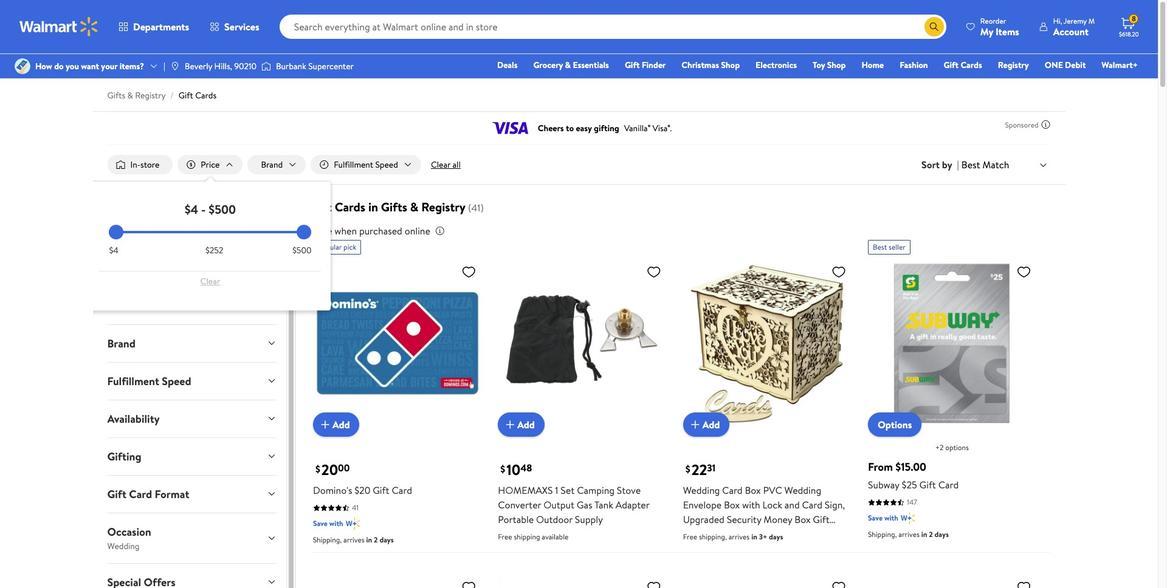 Task type: vqa. For each thing, say whether or not it's contained in the screenshot.
Sign In Account
no



Task type: describe. For each thing, give the bounding box(es) containing it.
burbank
[[276, 60, 306, 72]]

$4 - $500
[[185, 201, 236, 218]]

occasion
[[107, 525, 151, 540]]

available
[[542, 532, 569, 543]]

1 vertical spatial brand button
[[98, 325, 286, 362]]

days for subway $25 gift card
[[935, 530, 949, 540]]

by
[[942, 158, 953, 172]]

items
[[996, 25, 1020, 38]]

m
[[1089, 16, 1095, 26]]

walmart plus image
[[901, 513, 915, 525]]

$ 22 31
[[686, 460, 716, 481]]

party
[[827, 543, 849, 556]]

brand tab
[[98, 325, 286, 362]]

shipping, for subway $25 gift card
[[868, 530, 897, 540]]

sign,
[[825, 499, 845, 512]]

toy shop
[[813, 59, 846, 71]]

homemaxs 1 set camping stove converter output gas tank adapter portable outdoor supply image
[[498, 260, 666, 428]]

upgraded
[[683, 514, 725, 527]]

8 $618.20
[[1120, 14, 1139, 38]]

jeremy
[[1064, 16, 1087, 26]]

occasion wedding
[[107, 525, 151, 553]]

gift card format tab
[[98, 476, 286, 513]]

availability button
[[98, 401, 286, 438]]

speed inside sort and filter section element
[[376, 159, 398, 171]]

with for domino's $20 gift card
[[329, 519, 343, 529]]

1 vertical spatial gift cards link
[[179, 89, 217, 102]]

2 free from the left
[[683, 532, 698, 543]]

in up the just married aqua walmart gift card image
[[366, 535, 372, 546]]

gifting button
[[98, 438, 286, 475]]

clear all button
[[426, 155, 466, 175]]

for
[[724, 528, 737, 542]]

wedding inside occasion wedding
[[107, 540, 140, 553]]

1
[[555, 484, 559, 498]]

one debit link
[[1040, 58, 1092, 72]]

popular pick
[[318, 242, 357, 252]]

0 vertical spatial gift cards link
[[939, 58, 988, 72]]

reorder
[[981, 16, 1007, 26]]

availability
[[107, 412, 160, 427]]

portable
[[498, 514, 534, 527]]

$ 10 48
[[501, 460, 532, 481]]

legal information image
[[435, 226, 445, 236]]

items?
[[120, 60, 144, 72]]

gift up the popular at the left top of the page
[[311, 199, 332, 215]]

in-store button
[[107, 155, 173, 175]]

gift right '$20' on the bottom left of page
[[373, 484, 390, 498]]

wedding inside button
[[117, 229, 149, 241]]

2 for domino's $20 gift card
[[374, 535, 378, 546]]

00
[[338, 462, 350, 476]]

gift right /
[[179, 89, 193, 102]]

clear for clear
[[200, 276, 220, 288]]

domino's
[[313, 484, 352, 498]]

add to favorites list, domino's $20 gift card image
[[462, 265, 476, 280]]

10
[[507, 460, 521, 481]]

money
[[764, 514, 793, 527]]

match
[[983, 158, 1010, 171]]

reception
[[778, 528, 821, 542]]

burbank supercenter
[[276, 60, 354, 72]]

brand inside tab
[[107, 336, 136, 351]]

8
[[1132, 14, 1136, 24]]

$4 for $4 - $500
[[185, 201, 198, 218]]

add button for 10
[[498, 413, 545, 438]]

how do you want your items?
[[35, 60, 144, 72]]

22
[[692, 460, 707, 481]]

gift inside from $15.00 subway $25 gift card
[[920, 479, 936, 492]]

with inside wedding card box pvc wedding envelope box with lock and card sign, upgraded security money box gift card box for wedding reception birthday baby shower graduation party supplies
[[743, 499, 761, 512]]

2 horizontal spatial price
[[311, 224, 332, 238]]

hi, jeremy m account
[[1054, 16, 1095, 38]]

1 vertical spatial price button
[[98, 287, 286, 325]]

best for best match
[[962, 158, 981, 171]]

electronics link
[[750, 58, 803, 72]]

1 add button from the left
[[313, 413, 360, 438]]

gift inside dropdown button
[[107, 487, 126, 502]]

wedding card box pvc wedding envelope box with lock and card sign, upgraded security money box gift card box for wedding reception birthday baby shower graduation party supplies image
[[683, 260, 851, 428]]

in-
[[130, 159, 140, 171]]

cards for gift cards
[[961, 59, 983, 71]]

search icon image
[[930, 22, 939, 32]]

fulfillment speed inside sort and filter section element
[[334, 159, 398, 171]]

one
[[1045, 59, 1063, 71]]

options
[[946, 443, 969, 453]]

supply
[[575, 514, 603, 527]]

1 horizontal spatial fulfillment speed button
[[311, 155, 421, 175]]

1 horizontal spatial arrives
[[729, 532, 750, 543]]

shipping
[[514, 532, 540, 543]]

shipping,
[[699, 532, 727, 543]]

domino's $20 gift card image
[[313, 260, 481, 428]]

box up security
[[724, 499, 740, 512]]

best match button
[[959, 157, 1051, 173]]

tank
[[595, 499, 614, 512]]

save for domino's $20 gift card
[[313, 519, 328, 529]]

add to favorites list, from the bride's parents to the groom poetry wedding handkerchief image
[[647, 580, 661, 589]]

2 tab from the top
[[98, 564, 286, 589]]

walmart image
[[19, 17, 99, 36]]

$20
[[355, 484, 371, 498]]

gift inside wedding card box pvc wedding envelope box with lock and card sign, upgraded security money box gift card box for wedding reception birthday baby shower graduation party supplies
[[813, 514, 830, 527]]

0 horizontal spatial |
[[164, 60, 165, 72]]

in up the price when purchased online in the top left of the page
[[368, 199, 378, 215]]

gas
[[577, 499, 593, 512]]

add to favorites list, just married aqua walmart gift card image
[[462, 580, 476, 589]]

departments button
[[108, 12, 200, 41]]

price inside sort and filter section element
[[201, 159, 220, 171]]

shop for toy shop
[[827, 59, 846, 71]]

1 vertical spatial registry
[[135, 89, 166, 102]]

add to favorites list, elegant flowers with love walmart gift card image
[[832, 580, 847, 589]]

$ for 20
[[316, 463, 320, 476]]

cards for gift cards in gifts & registry (41)
[[335, 199, 366, 215]]

card up security
[[723, 484, 743, 498]]

happily ever after walmart gift card image
[[868, 576, 1037, 589]]

fulfillment speed inside tab
[[107, 374, 191, 389]]

pvc
[[764, 484, 782, 498]]

seller
[[889, 242, 906, 252]]

gifts & registry link
[[107, 89, 166, 102]]

147
[[907, 498, 918, 508]]

fulfillment inside sort and filter section element
[[334, 159, 373, 171]]

speed inside tab
[[162, 374, 191, 389]]

41
[[352, 503, 359, 514]]

deals link
[[492, 58, 523, 72]]

-
[[201, 201, 206, 218]]

$252
[[205, 245, 223, 257]]

gift card format button
[[98, 476, 286, 513]]

sponsored
[[1006, 119, 1039, 130]]

services button
[[200, 12, 270, 41]]

home
[[862, 59, 884, 71]]

90210
[[234, 60, 257, 72]]

finder
[[642, 59, 666, 71]]

wedding button
[[107, 225, 174, 244]]

shipping, arrives in 2 days for subway $25 gift card
[[868, 530, 949, 540]]

account
[[1054, 25, 1089, 38]]

fashion
[[900, 59, 928, 71]]

fulfillment inside tab
[[107, 374, 159, 389]]

1 horizontal spatial gifts
[[381, 199, 407, 215]]

1 vertical spatial cards
[[195, 89, 217, 102]]

gift cards in gifts & registry (41)
[[311, 199, 484, 215]]

one debit
[[1045, 59, 1086, 71]]

want
[[81, 60, 99, 72]]

gift finder link
[[620, 58, 672, 72]]

price button inside sort and filter section element
[[178, 155, 243, 175]]

0 vertical spatial brand button
[[248, 155, 306, 175]]

gift left finder
[[625, 59, 640, 71]]

electronics
[[756, 59, 797, 71]]

$4 for $4
[[109, 245, 118, 257]]

1 horizontal spatial days
[[769, 532, 783, 543]]

| inside sort and filter section element
[[958, 158, 959, 172]]

price inside 'price' tab
[[107, 298, 132, 314]]

card right '$20' on the bottom left of page
[[392, 484, 412, 498]]

security
[[727, 514, 762, 527]]

fashion link
[[895, 58, 934, 72]]

sort by |
[[922, 158, 959, 172]]



Task type: locate. For each thing, give the bounding box(es) containing it.
1 horizontal spatial save with
[[868, 514, 899, 524]]

0 vertical spatial fulfillment
[[334, 159, 373, 171]]

tab up 'price' tab
[[98, 250, 286, 287]]

& right the grocery
[[565, 59, 571, 71]]

clear for clear all
[[431, 159, 451, 171]]

with left walmart plus image
[[329, 519, 343, 529]]

add to favorites list, wedding card box pvc wedding envelope box with lock and card sign, upgraded security money box gift card box for wedding reception birthday baby shower graduation party supplies image
[[832, 265, 847, 280]]

gift down 'sign,'
[[813, 514, 830, 527]]

$ inside the $ 20 00
[[316, 463, 320, 476]]

card inside from $15.00 subway $25 gift card
[[939, 479, 959, 492]]

free shipping, arrives in 3+ days
[[683, 532, 783, 543]]

price
[[201, 159, 220, 171], [311, 224, 332, 238], [107, 298, 132, 314]]

add button up 00
[[313, 413, 360, 438]]

2 up the just married aqua walmart gift card image
[[374, 535, 378, 546]]

$ inside $ 22 31
[[686, 463, 691, 476]]

deals
[[497, 59, 518, 71]]

add to cart image up '20'
[[318, 418, 333, 433]]

1 vertical spatial |
[[958, 158, 959, 172]]

/
[[171, 89, 174, 102]]

$504 range field
[[109, 231, 312, 234]]

services
[[224, 20, 259, 33]]

Search search field
[[280, 15, 947, 39]]

fulfillment speed tab
[[98, 363, 286, 400]]

1 vertical spatial fulfillment speed
[[107, 374, 191, 389]]

0 horizontal spatial add
[[333, 419, 350, 432]]

shipping, arrives in 2 days
[[868, 530, 949, 540], [313, 535, 394, 546]]

registry link
[[993, 58, 1035, 72]]

3 add button from the left
[[683, 413, 730, 438]]

gift down "gifting"
[[107, 487, 126, 502]]

2 horizontal spatial add button
[[683, 413, 730, 438]]

with for subway $25 gift card
[[885, 514, 899, 524]]

store
[[140, 159, 160, 171]]

$4 range field
[[109, 231, 312, 234]]

1 horizontal spatial speed
[[376, 159, 398, 171]]

best inside best match dropdown button
[[962, 158, 981, 171]]

walmart plus image
[[346, 518, 360, 531]]

3 $ from the left
[[686, 463, 691, 476]]

2 vertical spatial registry
[[422, 199, 466, 215]]

2 up 'happily ever after walmart gift card' image
[[929, 530, 933, 540]]

gift right $25
[[920, 479, 936, 492]]

gift cards link down my
[[939, 58, 988, 72]]

from $15.00 subway $25 gift card
[[868, 460, 959, 492]]

box
[[745, 484, 761, 498], [724, 499, 740, 512], [795, 514, 811, 527], [706, 528, 722, 542]]

0 horizontal spatial $
[[316, 463, 320, 476]]

shipping, down domino's
[[313, 535, 342, 546]]

1 horizontal spatial save
[[868, 514, 883, 524]]

& down items?
[[127, 89, 133, 102]]

add to cart image
[[318, 418, 333, 433], [503, 418, 518, 433]]

1 horizontal spatial fulfillment
[[334, 159, 373, 171]]

arrives down walmart plus icon
[[899, 530, 920, 540]]

options link
[[868, 413, 922, 438]]

2 add button from the left
[[498, 413, 545, 438]]

wedding card box pvc wedding envelope box with lock and card sign, upgraded security money box gift card box for wedding reception birthday baby shower graduation party supplies
[[683, 484, 849, 571]]

all
[[453, 159, 461, 171]]

gift cards
[[944, 59, 983, 71]]

adapter
[[616, 499, 650, 512]]

best
[[962, 158, 981, 171], [873, 242, 887, 252]]

add to favorites list, subway $25 gift card image
[[1017, 265, 1032, 280]]

0 vertical spatial fulfillment speed
[[334, 159, 398, 171]]

1 horizontal spatial free
[[683, 532, 698, 543]]

cards down my
[[961, 59, 983, 71]]

1 horizontal spatial clear
[[431, 159, 451, 171]]

2 $ from the left
[[501, 463, 505, 476]]

with up security
[[743, 499, 761, 512]]

days
[[935, 530, 949, 540], [769, 532, 783, 543], [380, 535, 394, 546]]

save left walmart plus icon
[[868, 514, 883, 524]]

0 vertical spatial registry
[[998, 59, 1029, 71]]

0 horizontal spatial &
[[127, 89, 133, 102]]

0 vertical spatial cards
[[961, 59, 983, 71]]

gift right fashion
[[944, 59, 959, 71]]

add button up 48
[[498, 413, 545, 438]]

best right 'by'
[[962, 158, 981, 171]]

0 horizontal spatial fulfillment speed
[[107, 374, 191, 389]]

0 horizontal spatial $4
[[109, 245, 118, 257]]

fulfillment speed up gift cards in gifts & registry (41)
[[334, 159, 398, 171]]

beverly
[[185, 60, 212, 72]]

1 vertical spatial price
[[311, 224, 332, 238]]

$ for 10
[[501, 463, 505, 476]]

fulfillment up availability
[[107, 374, 159, 389]]

shop for christmas shop
[[721, 59, 740, 71]]

$ 20 00
[[316, 460, 350, 481]]

price button up $4 - $500
[[178, 155, 243, 175]]

& for grocery
[[565, 59, 571, 71]]

 image
[[261, 60, 271, 72], [170, 61, 180, 71]]

2 shop from the left
[[827, 59, 846, 71]]

add
[[333, 419, 350, 432], [518, 419, 535, 432], [703, 419, 720, 432]]

shower
[[744, 543, 775, 556]]

add button up 31
[[683, 413, 730, 438]]

registry
[[998, 59, 1029, 71], [135, 89, 166, 102], [422, 199, 466, 215]]

free inside homemaxs 1 set camping stove converter output gas tank adapter portable outdoor supply free shipping available
[[498, 532, 512, 543]]

how
[[35, 60, 52, 72]]

| up gifts & registry / gift cards
[[164, 60, 165, 72]]

save with for subway $25 gift card
[[868, 514, 899, 524]]

1 shop from the left
[[721, 59, 740, 71]]

 image for beverly hills, 90210
[[170, 61, 180, 71]]

shipping, down subway
[[868, 530, 897, 540]]

add to cart image
[[688, 418, 703, 433]]

registry down items
[[998, 59, 1029, 71]]

set
[[561, 484, 575, 498]]

box up reception at the right of page
[[795, 514, 811, 527]]

$ left '20'
[[316, 463, 320, 476]]

in left 3+
[[752, 532, 758, 543]]

1 horizontal spatial shipping,
[[868, 530, 897, 540]]

2 horizontal spatial cards
[[961, 59, 983, 71]]

2 vertical spatial cards
[[335, 199, 366, 215]]

shipping, arrives in 2 days down walmart plus image
[[313, 535, 394, 546]]

1 vertical spatial fulfillment speed button
[[98, 363, 286, 400]]

beverly hills, 90210
[[185, 60, 257, 72]]

save with for domino's $20 gift card
[[313, 519, 343, 529]]

and
[[785, 499, 800, 512]]

my
[[981, 25, 994, 38]]

card right and
[[802, 499, 823, 512]]

birthday
[[683, 543, 719, 556]]

toy shop link
[[808, 58, 852, 72]]

fulfillment speed button up gift cards in gifts & registry (41)
[[311, 155, 421, 175]]

2 add to cart image from the left
[[503, 418, 518, 433]]

arrives for domino's $20 gift card
[[344, 535, 365, 546]]

clear button
[[109, 272, 312, 291]]

christmas
[[682, 59, 719, 71]]

1 $ from the left
[[316, 463, 320, 476]]

fulfillment
[[334, 159, 373, 171], [107, 374, 159, 389]]

when
[[335, 224, 357, 238]]

card left format on the bottom of page
[[129, 487, 152, 502]]

add to cart image for "homemaxs 1 set camping stove converter output gas tank adapter portable outdoor supply" 'image'
[[503, 418, 518, 433]]

1 vertical spatial brand
[[107, 336, 136, 351]]

arrives for subway $25 gift card
[[899, 530, 920, 540]]

registry up the legal information image
[[422, 199, 466, 215]]

0 vertical spatial $4
[[185, 201, 198, 218]]

price button up brand tab
[[98, 287, 286, 325]]

cards inside "link"
[[961, 59, 983, 71]]

add button for 22
[[683, 413, 730, 438]]

shipping, arrives in 2 days down walmart plus icon
[[868, 530, 949, 540]]

0 horizontal spatial gifts
[[107, 89, 125, 102]]

free down upgraded
[[683, 532, 698, 543]]

1 horizontal spatial fulfillment speed
[[334, 159, 398, 171]]

card up birthday
[[683, 528, 704, 542]]

baby
[[721, 543, 741, 556]]

gifts down your
[[107, 89, 125, 102]]

$500 left the popular at the left top of the page
[[292, 245, 312, 257]]

save left walmart plus image
[[313, 519, 328, 529]]

1 vertical spatial fulfillment
[[107, 374, 159, 389]]

1 horizontal spatial add button
[[498, 413, 545, 438]]

toy
[[813, 59, 825, 71]]

fulfillment speed button up availability dropdown button
[[98, 363, 286, 400]]

shipping, arrives in 2 days for domino's $20 gift card
[[313, 535, 394, 546]]

arrives down walmart plus image
[[344, 535, 365, 546]]

days up 'happily ever after walmart gift card' image
[[935, 530, 949, 540]]

essentials
[[573, 59, 609, 71]]

gifting
[[107, 449, 141, 464]]

2 horizontal spatial arrives
[[899, 530, 920, 540]]

add up 48
[[518, 419, 535, 432]]

do
[[54, 60, 64, 72]]

best left seller
[[873, 242, 887, 252]]

subway $25 gift card image
[[868, 260, 1037, 428]]

tab
[[98, 250, 286, 287], [98, 564, 286, 589]]

shipping, for domino's $20 gift card
[[313, 535, 342, 546]]

grocery
[[534, 59, 563, 71]]

days for domino's $20 gift card
[[380, 535, 394, 546]]

1 horizontal spatial gift cards link
[[939, 58, 988, 72]]

add to favorites list, homemaxs 1 set camping stove converter output gas tank adapter portable outdoor supply image
[[647, 265, 661, 280]]

gift cards link
[[939, 58, 988, 72], [179, 89, 217, 102]]

1 horizontal spatial 2
[[929, 530, 933, 540]]

1 horizontal spatial shipping, arrives in 2 days
[[868, 530, 949, 540]]

$25
[[902, 479, 917, 492]]

reorder my items
[[981, 16, 1020, 38]]

1 add to cart image from the left
[[318, 418, 333, 433]]

 image right 90210 at the left top
[[261, 60, 271, 72]]

best for best seller
[[873, 242, 887, 252]]

add for 22
[[703, 419, 720, 432]]

2 horizontal spatial &
[[565, 59, 571, 71]]

1 vertical spatial gifts
[[381, 199, 407, 215]]

speed down brand tab
[[162, 374, 191, 389]]

0 vertical spatial &
[[565, 59, 571, 71]]

add to favorites list, happily ever after walmart gift card image
[[1017, 580, 1032, 589]]

1 horizontal spatial &
[[410, 199, 419, 215]]

$4 left -
[[185, 201, 198, 218]]

homemaxs
[[498, 484, 553, 498]]

$500 right -
[[209, 201, 236, 218]]

0 horizontal spatial 2
[[374, 535, 378, 546]]

2 horizontal spatial $
[[686, 463, 691, 476]]

0 vertical spatial price
[[201, 159, 220, 171]]

registry left /
[[135, 89, 166, 102]]

your
[[101, 60, 118, 72]]

save for subway $25 gift card
[[868, 514, 883, 524]]

1 tab from the top
[[98, 250, 286, 287]]

clear down the $252
[[200, 276, 220, 288]]

price tab
[[98, 287, 286, 325]]

christmas shop link
[[676, 58, 746, 72]]

card inside dropdown button
[[129, 487, 152, 502]]

box left for
[[706, 528, 722, 542]]

days up the just married aqua walmart gift card image
[[380, 535, 394, 546]]

3 add from the left
[[703, 419, 720, 432]]

1 horizontal spatial shop
[[827, 59, 846, 71]]

1 horizontal spatial brand
[[261, 159, 283, 171]]

 image
[[15, 58, 30, 74]]

clear
[[431, 159, 451, 171], [200, 276, 220, 288]]

in up 'happily ever after walmart gift card' image
[[922, 530, 928, 540]]

20
[[322, 460, 338, 481]]

clear left "all"
[[431, 159, 451, 171]]

0 vertical spatial $500
[[209, 201, 236, 218]]

2 horizontal spatial registry
[[998, 59, 1029, 71]]

fulfillment speed up availability
[[107, 374, 191, 389]]

| right 'by'
[[958, 158, 959, 172]]

0 vertical spatial best
[[962, 158, 981, 171]]

0 horizontal spatial gift cards link
[[179, 89, 217, 102]]

(41)
[[468, 201, 484, 215]]

3+
[[759, 532, 768, 543]]

0 horizontal spatial save with
[[313, 519, 343, 529]]

cards
[[961, 59, 983, 71], [195, 89, 217, 102], [335, 199, 366, 215]]

gift cards link right /
[[179, 89, 217, 102]]

0 horizontal spatial days
[[380, 535, 394, 546]]

2 vertical spatial &
[[410, 199, 419, 215]]

0 horizontal spatial with
[[329, 519, 343, 529]]

0 horizontal spatial brand
[[107, 336, 136, 351]]

arrives down security
[[729, 532, 750, 543]]

in-store
[[130, 159, 160, 171]]

1 horizontal spatial $
[[501, 463, 505, 476]]

0 vertical spatial tab
[[98, 250, 286, 287]]

pick
[[344, 242, 357, 252]]

1 horizontal spatial |
[[958, 158, 959, 172]]

Walmart Site-Wide search field
[[280, 15, 947, 39]]

gift card format
[[107, 487, 189, 502]]

$ inside $ 10 48
[[501, 463, 505, 476]]

1 horizontal spatial $500
[[292, 245, 312, 257]]

shop right 'christmas'
[[721, 59, 740, 71]]

converter
[[498, 499, 541, 512]]

0 horizontal spatial free
[[498, 532, 512, 543]]

|
[[164, 60, 165, 72], [958, 158, 959, 172]]

add to cart image up 10
[[503, 418, 518, 433]]

card down +2 options on the right bottom of the page
[[939, 479, 959, 492]]

save with left walmart plus icon
[[868, 514, 899, 524]]

occasion tab
[[98, 514, 286, 564]]

online
[[405, 224, 430, 238]]

in
[[368, 199, 378, 215], [922, 530, 928, 540], [752, 532, 758, 543], [366, 535, 372, 546]]

0 vertical spatial price button
[[178, 155, 243, 175]]

sort and filter section element
[[90, 145, 1066, 311]]

1 vertical spatial clear
[[200, 276, 220, 288]]

1 horizontal spatial registry
[[422, 199, 466, 215]]

availability tab
[[98, 401, 286, 438]]

hills,
[[214, 60, 232, 72]]

tab down occasion tab
[[98, 564, 286, 589]]

0 horizontal spatial fulfillment
[[107, 374, 159, 389]]

gifts up purchased
[[381, 199, 407, 215]]

brand button
[[248, 155, 306, 175], [98, 325, 286, 362]]

add for 10
[[518, 419, 535, 432]]

2 for subway $25 gift card
[[929, 530, 933, 540]]

fulfillment up gift cards in gifts & registry (41)
[[334, 159, 373, 171]]

fulfillment speed button
[[311, 155, 421, 175], [98, 363, 286, 400]]

0 horizontal spatial save
[[313, 519, 328, 529]]

save with left walmart plus image
[[313, 519, 343, 529]]

box left pvc
[[745, 484, 761, 498]]

0 horizontal spatial add button
[[313, 413, 360, 438]]

best seller
[[873, 242, 906, 252]]

lock
[[763, 499, 783, 512]]

free down portable on the left bottom of page
[[498, 532, 512, 543]]

&
[[565, 59, 571, 71], [127, 89, 133, 102], [410, 199, 419, 215]]

0 horizontal spatial shipping, arrives in 2 days
[[313, 535, 394, 546]]

$ for 22
[[686, 463, 691, 476]]

1 vertical spatial $500
[[292, 245, 312, 257]]

cards up when
[[335, 199, 366, 215]]

1 vertical spatial &
[[127, 89, 133, 102]]

0 horizontal spatial add to cart image
[[318, 418, 333, 433]]

supplies
[[683, 557, 718, 571]]

brand inside sort and filter section element
[[261, 159, 283, 171]]

1 free from the left
[[498, 532, 512, 543]]

0 horizontal spatial $500
[[209, 201, 236, 218]]

2
[[929, 530, 933, 540], [374, 535, 378, 546]]

from the bride's parents to the groom poetry wedding handkerchief image
[[498, 576, 666, 589]]

gift finder
[[625, 59, 666, 71]]

0 horizontal spatial arrives
[[344, 535, 365, 546]]

wedding list item
[[107, 222, 176, 244]]

domino's $20 gift card
[[313, 484, 412, 498]]

add up 00
[[333, 419, 350, 432]]

$15.00
[[896, 460, 927, 475]]

fulfillment speed
[[334, 159, 398, 171], [107, 374, 191, 389]]

days right 3+
[[769, 532, 783, 543]]

 image left beverly at the left of the page
[[170, 61, 180, 71]]

0 horizontal spatial price
[[107, 298, 132, 314]]

0 horizontal spatial registry
[[135, 89, 166, 102]]

0 vertical spatial |
[[164, 60, 165, 72]]

2 horizontal spatial days
[[935, 530, 949, 540]]

2 horizontal spatial add
[[703, 419, 720, 432]]

price when purchased online
[[311, 224, 430, 238]]

 image for burbank supercenter
[[261, 60, 271, 72]]

$618.20
[[1120, 30, 1139, 38]]

add to cart image for domino's $20 gift card image
[[318, 418, 333, 433]]

add up 31
[[703, 419, 720, 432]]

$ left 10
[[501, 463, 505, 476]]

0 horizontal spatial shop
[[721, 59, 740, 71]]

cards down beverly at the left of the page
[[195, 89, 217, 102]]

1 vertical spatial best
[[873, 242, 887, 252]]

1 vertical spatial $4
[[109, 245, 118, 257]]

speed up gift cards in gifts & registry (41)
[[376, 159, 398, 171]]

just married aqua walmart gift card image
[[313, 576, 481, 589]]

$4 down the wedding button
[[109, 245, 118, 257]]

gifting tab
[[98, 438, 286, 475]]

1 horizontal spatial best
[[962, 158, 981, 171]]

1 horizontal spatial add to cart image
[[503, 418, 518, 433]]

2 vertical spatial price
[[107, 298, 132, 314]]

1 add from the left
[[333, 419, 350, 432]]

& for gifts
[[127, 89, 133, 102]]

popular
[[318, 242, 342, 252]]

$ left 22
[[686, 463, 691, 476]]

0 vertical spatial fulfillment speed button
[[311, 155, 421, 175]]

1 vertical spatial speed
[[162, 374, 191, 389]]

elegant flowers with love walmart gift card image
[[683, 576, 851, 589]]

outdoor
[[536, 514, 573, 527]]

debit
[[1065, 59, 1086, 71]]

1 horizontal spatial cards
[[335, 199, 366, 215]]

0 horizontal spatial clear
[[200, 276, 220, 288]]

shop right the 'toy'
[[827, 59, 846, 71]]

0 horizontal spatial shipping,
[[313, 535, 342, 546]]

ad disclaimer and feedback image
[[1041, 120, 1051, 130]]

0 vertical spatial clear
[[431, 159, 451, 171]]

stove
[[617, 484, 641, 498]]

& up the online
[[410, 199, 419, 215]]

0 horizontal spatial cards
[[195, 89, 217, 102]]

1 horizontal spatial $4
[[185, 201, 198, 218]]

0 horizontal spatial best
[[873, 242, 887, 252]]

0 vertical spatial speed
[[376, 159, 398, 171]]

with left walmart plus icon
[[885, 514, 899, 524]]

1 vertical spatial tab
[[98, 564, 286, 589]]

2 add from the left
[[518, 419, 535, 432]]

0 horizontal spatial fulfillment speed button
[[98, 363, 286, 400]]



